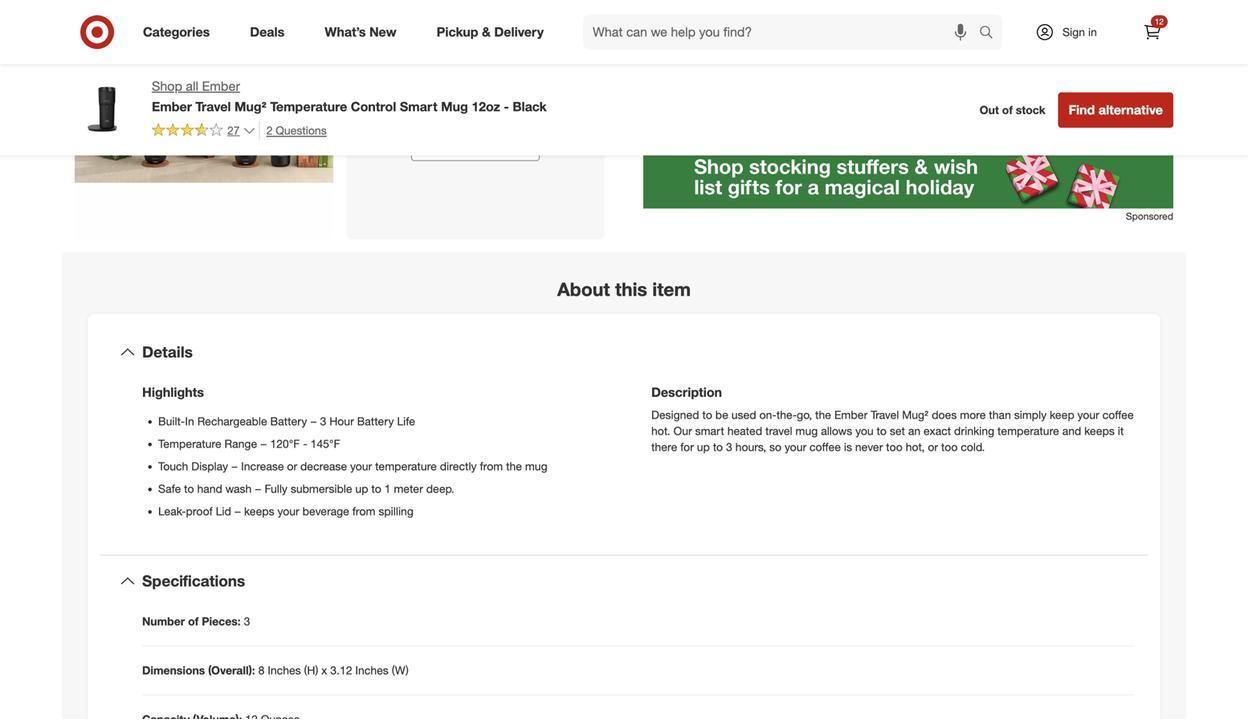 Task type: vqa. For each thing, say whether or not it's contained in the screenshot.
Just inside $7.00 reg $10.00 Sale Carter's Just One You®️ Baby Santa Reindeer Sleep N' Play - White
no



Task type: describe. For each thing, give the bounding box(es) containing it.
have
[[438, 59, 472, 77]]

is
[[844, 440, 852, 454]]

out of stock
[[980, 103, 1046, 117]]

pic
[[443, 84, 465, 103]]

to left the be
[[703, 408, 713, 422]]

control
[[351, 99, 396, 114]]

– left fully
[[255, 482, 262, 496]]

2 questions link
[[259, 121, 327, 140]]

exact
[[924, 424, 951, 438]]

to right safe
[[184, 482, 194, 496]]

delivery
[[494, 24, 544, 40]]

to inside already have this product? snap a pic for all to see!
[[514, 84, 529, 103]]

your up and
[[1078, 408, 1100, 422]]

and
[[1063, 424, 1082, 438]]

keep
[[1050, 408, 1075, 422]]

0 horizontal spatial 3
[[244, 614, 250, 628]]

with
[[676, 20, 698, 34]]

– left 120°f
[[260, 437, 267, 451]]

1 battery from the left
[[270, 414, 307, 428]]

1 inches from the left
[[268, 663, 301, 677]]

2 battery from the left
[[357, 414, 394, 428]]

redcard
[[701, 20, 746, 34]]

there
[[652, 440, 678, 454]]

8
[[258, 663, 265, 677]]

spilling
[[379, 504, 414, 518]]

simply
[[1015, 408, 1047, 422]]

safe
[[158, 482, 181, 496]]

out
[[980, 103, 999, 117]]

1 vertical spatial temperature
[[158, 437, 221, 451]]

range
[[225, 437, 257, 451]]

3 inside description designed to be used on-the-go, the  ember travel mug² does more than simply keep your coffee hot. our smart heated travel mug allows you to set an exact drinking temperature and keeps it there for up to 3 hours, so your coffee is never too hot, or too cold.
[[726, 440, 733, 454]]

image of ember travel mug² temperature control smart mug 12oz - black image
[[75, 77, 139, 141]]

more
[[960, 408, 986, 422]]

temperature range – 120°f - 145°f
[[158, 437, 340, 451]]

an
[[909, 424, 921, 438]]

so
[[770, 440, 782, 454]]

travel
[[766, 424, 793, 438]]

cold.
[[961, 440, 985, 454]]

snap
[[388, 84, 425, 103]]

deep.
[[426, 482, 455, 496]]

1 vertical spatial ember
[[152, 99, 192, 114]]

pay as low as $19/mo.
[[676, 53, 810, 69]]

keeps inside description designed to be used on-the-go, the  ember travel mug² does more than simply keep your coffee hot. our smart heated travel mug allows you to set an exact drinking temperature and keeps it there for up to 3 hours, so your coffee is never too hot, or too cold.
[[1085, 424, 1115, 438]]

low
[[719, 53, 741, 69]]

what's new
[[325, 24, 397, 40]]

of for number
[[188, 614, 199, 628]]

already have this product? snap a pic for all to see!
[[379, 59, 572, 103]]

you
[[856, 424, 874, 438]]

than
[[989, 408, 1011, 422]]

leak-proof lid – keeps your beverage from spilling
[[158, 504, 414, 518]]

0 horizontal spatial or
[[287, 459, 297, 473]]

never
[[856, 440, 883, 454]]

save
[[676, 2, 705, 18]]

questions
[[276, 123, 327, 137]]

all inside already have this product? snap a pic for all to see!
[[493, 84, 510, 103]]

all inside shop all ember ember travel mug² temperature control smart mug 12oz - black
[[186, 78, 198, 94]]

specifications button
[[100, 556, 1148, 607]]

3.12
[[330, 663, 352, 677]]

12oz
[[472, 99, 500, 114]]

save 5% every day with redcard
[[676, 2, 790, 34]]

1
[[385, 482, 391, 496]]

(h)
[[304, 663, 318, 677]]

categories link
[[129, 14, 230, 50]]

– up 145°f
[[310, 414, 317, 428]]

built-in rechargeable battery – 3 hour battery life
[[158, 414, 415, 428]]

What can we help you find? suggestions appear below search field
[[583, 14, 983, 50]]

– up wash on the bottom left of page
[[231, 459, 238, 473]]

every
[[732, 2, 765, 18]]

1 as from the left
[[702, 53, 716, 69]]

fully
[[265, 482, 288, 496]]

see!
[[533, 84, 563, 103]]

sign in
[[1063, 25, 1097, 39]]

product?
[[507, 59, 572, 77]]

12
[[1155, 16, 1164, 27]]

hour
[[330, 414, 354, 428]]

2 questions
[[266, 123, 327, 137]]

(overall):
[[208, 663, 255, 677]]

details
[[142, 343, 193, 361]]

meter
[[394, 482, 423, 496]]

smart
[[695, 424, 725, 438]]

your right decrease
[[350, 459, 372, 473]]

stock
[[1016, 103, 1046, 117]]

image gallery element
[[75, 0, 605, 244]]

27 link
[[152, 121, 256, 141]]

of for out
[[1003, 103, 1013, 117]]

- inside shop all ember ember travel mug² temperature control smart mug 12oz - black
[[504, 99, 509, 114]]

0 horizontal spatial the
[[506, 459, 522, 473]]

alternative
[[1099, 102, 1163, 118]]

hand
[[197, 482, 222, 496]]

mug inside description designed to be used on-the-go, the  ember travel mug² does more than simply keep your coffee hot. our smart heated travel mug allows you to set an exact drinking temperature and keeps it there for up to 3 hours, so your coffee is never too hot, or too cold.
[[796, 424, 818, 438]]

find alternative button
[[1059, 92, 1174, 128]]

dimensions
[[142, 663, 205, 677]]

mug² inside description designed to be used on-the-go, the  ember travel mug² does more than simply keep your coffee hot. our smart heated travel mug allows you to set an exact drinking temperature and keeps it there for up to 3 hours, so your coffee is never too hot, or too cold.
[[903, 408, 929, 422]]

travel inside description designed to be used on-the-go, the  ember travel mug² does more than simply keep your coffee hot. our smart heated travel mug allows you to set an exact drinking temperature and keeps it there for up to 3 hours, so your coffee is never too hot, or too cold.
[[871, 408, 899, 422]]

dimensions (overall): 8 inches (h) x 3.12 inches (w)
[[142, 663, 409, 677]]

2 as from the left
[[744, 53, 759, 69]]

ember travel mug² temperature control smart mug 12oz , 4 of 5 image
[[75, 0, 333, 239]]

1 too from the left
[[886, 440, 903, 454]]

hours,
[[736, 440, 767, 454]]



Task type: locate. For each thing, give the bounding box(es) containing it.
0 vertical spatial for
[[469, 84, 489, 103]]

on-
[[760, 408, 777, 422]]

up down touch display – increase or decrease your temperature directly from the mug
[[355, 482, 368, 496]]

heated
[[728, 424, 763, 438]]

as right 'low'
[[744, 53, 759, 69]]

used
[[732, 408, 757, 422]]

hot,
[[906, 440, 925, 454]]

1 vertical spatial 3
[[726, 440, 733, 454]]

coffee down allows
[[810, 440, 841, 454]]

2
[[266, 123, 273, 137]]

5%
[[709, 2, 728, 18]]

to left 1
[[372, 482, 381, 496]]

-
[[504, 99, 509, 114], [303, 437, 307, 451]]

battery up 120°f
[[270, 414, 307, 428]]

decrease
[[300, 459, 347, 473]]

0 horizontal spatial too
[[886, 440, 903, 454]]

ember up '27'
[[202, 78, 240, 94]]

touch display – increase or decrease your temperature directly from the mug
[[158, 459, 548, 473]]

inches right 8 at the left of page
[[268, 663, 301, 677]]

1 horizontal spatial for
[[681, 440, 694, 454]]

all
[[186, 78, 198, 94], [493, 84, 510, 103]]

1 horizontal spatial the
[[816, 408, 832, 422]]

ember up you
[[835, 408, 868, 422]]

0 vertical spatial of
[[1003, 103, 1013, 117]]

deals
[[250, 24, 285, 40]]

(w)
[[392, 663, 409, 677]]

about this item
[[558, 278, 691, 300]]

the inside description designed to be used on-the-go, the  ember travel mug² does more than simply keep your coffee hot. our smart heated travel mug allows you to set an exact drinking temperature and keeps it there for up to 3 hours, so your coffee is never too hot, or too cold.
[[816, 408, 832, 422]]

go,
[[797, 408, 812, 422]]

travel up "set"
[[871, 408, 899, 422]]

the right the directly
[[506, 459, 522, 473]]

up inside description designed to be used on-the-go, the  ember travel mug² does more than simply keep your coffee hot. our smart heated travel mug allows you to set an exact drinking temperature and keeps it there for up to 3 hours, so your coffee is never too hot, or too cold.
[[697, 440, 710, 454]]

0 horizontal spatial inches
[[268, 663, 301, 677]]

0 vertical spatial keeps
[[1085, 424, 1115, 438]]

1 horizontal spatial up
[[697, 440, 710, 454]]

0 vertical spatial temperature
[[270, 99, 347, 114]]

up
[[697, 440, 710, 454], [355, 482, 368, 496]]

temperature inside shop all ember ember travel mug² temperature control smart mug 12oz - black
[[270, 99, 347, 114]]

this right 'have'
[[476, 59, 503, 77]]

$19/mo.
[[762, 53, 810, 69]]

categories
[[143, 24, 210, 40]]

0 vertical spatial from
[[480, 459, 503, 473]]

allows
[[821, 424, 853, 438]]

3
[[320, 414, 326, 428], [726, 440, 733, 454], [244, 614, 250, 628]]

0 horizontal spatial ember
[[152, 99, 192, 114]]

120°f
[[270, 437, 300, 451]]

from left spilling
[[352, 504, 376, 518]]

of left pieces:
[[188, 614, 199, 628]]

as left 'low'
[[702, 53, 716, 69]]

1 horizontal spatial of
[[1003, 103, 1013, 117]]

highlights
[[142, 385, 204, 400]]

too
[[886, 440, 903, 454], [942, 440, 958, 454]]

in
[[1089, 25, 1097, 39]]

rechargeable
[[197, 414, 267, 428]]

temperature down in
[[158, 437, 221, 451]]

in
[[185, 414, 194, 428]]

number
[[142, 614, 185, 628]]

your
[[1078, 408, 1100, 422], [785, 440, 807, 454], [350, 459, 372, 473], [278, 504, 299, 518]]

0 vertical spatial temperature
[[998, 424, 1060, 438]]

increase
[[241, 459, 284, 473]]

pickup & delivery link
[[423, 14, 564, 50]]

coffee up it
[[1103, 408, 1134, 422]]

1 vertical spatial coffee
[[810, 440, 841, 454]]

2 inches from the left
[[355, 663, 389, 677]]

details button
[[100, 327, 1148, 378]]

1 horizontal spatial temperature
[[998, 424, 1060, 438]]

1 vertical spatial keeps
[[244, 504, 274, 518]]

keeps left it
[[1085, 424, 1115, 438]]

12 link
[[1135, 14, 1171, 50]]

submersible
[[291, 482, 352, 496]]

3 left 'hour' at the bottom of page
[[320, 414, 326, 428]]

2 too from the left
[[942, 440, 958, 454]]

1 horizontal spatial travel
[[871, 408, 899, 422]]

ember down shop
[[152, 99, 192, 114]]

0 horizontal spatial temperature
[[375, 459, 437, 473]]

0 horizontal spatial as
[[702, 53, 716, 69]]

keeps down fully
[[244, 504, 274, 518]]

pieces:
[[202, 614, 241, 628]]

2 horizontal spatial ember
[[835, 408, 868, 422]]

for inside already have this product? snap a pic for all to see!
[[469, 84, 489, 103]]

- right 12oz
[[504, 99, 509, 114]]

0 vertical spatial the
[[816, 408, 832, 422]]

all left black
[[493, 84, 510, 103]]

smart
[[400, 99, 438, 114]]

temperature up meter
[[375, 459, 437, 473]]

0 vertical spatial this
[[476, 59, 503, 77]]

wash
[[226, 482, 252, 496]]

1 vertical spatial from
[[352, 504, 376, 518]]

ember inside description designed to be used on-the-go, the  ember travel mug² does more than simply keep your coffee hot. our smart heated travel mug allows you to set an exact drinking temperature and keeps it there for up to 3 hours, so your coffee is never too hot, or too cold.
[[835, 408, 868, 422]]

1 horizontal spatial 3
[[320, 414, 326, 428]]

0 vertical spatial or
[[928, 440, 938, 454]]

travel
[[196, 99, 231, 114], [871, 408, 899, 422]]

shop
[[152, 78, 182, 94]]

145°f
[[311, 437, 340, 451]]

0 horizontal spatial travel
[[196, 99, 231, 114]]

0 vertical spatial 3
[[320, 414, 326, 428]]

mug²
[[235, 99, 267, 114], [903, 408, 929, 422]]

hot.
[[652, 424, 671, 438]]

mug
[[441, 99, 468, 114]]

1 horizontal spatial mug²
[[903, 408, 929, 422]]

1 vertical spatial of
[[188, 614, 199, 628]]

battery left 'life'
[[357, 414, 394, 428]]

day
[[769, 2, 790, 18]]

travel up 27 link
[[196, 99, 231, 114]]

0 horizontal spatial battery
[[270, 414, 307, 428]]

1 horizontal spatial from
[[480, 459, 503, 473]]

temperature inside description designed to be used on-the-go, the  ember travel mug² does more than simply keep your coffee hot. our smart heated travel mug allows you to set an exact drinking temperature and keeps it there for up to 3 hours, so your coffee is never too hot, or too cold.
[[998, 424, 1060, 438]]

1 horizontal spatial too
[[942, 440, 958, 454]]

1 vertical spatial up
[[355, 482, 368, 496]]

search button
[[972, 14, 1011, 53]]

designed
[[652, 408, 699, 422]]

item
[[653, 278, 691, 300]]

a
[[430, 84, 438, 103]]

too down "set"
[[886, 440, 903, 454]]

0 horizontal spatial up
[[355, 482, 368, 496]]

0 horizontal spatial this
[[476, 59, 503, 77]]

all right shop
[[186, 78, 198, 94]]

too down the exact
[[942, 440, 958, 454]]

built-
[[158, 414, 185, 428]]

of
[[1003, 103, 1013, 117], [188, 614, 199, 628]]

0 vertical spatial -
[[504, 99, 509, 114]]

1 vertical spatial for
[[681, 440, 694, 454]]

2 vertical spatial ember
[[835, 408, 868, 422]]

description
[[652, 385, 722, 400]]

for inside description designed to be used on-the-go, the  ember travel mug² does more than simply keep your coffee hot. our smart heated travel mug allows you to set an exact drinking temperature and keeps it there for up to 3 hours, so your coffee is never too hot, or too cold.
[[681, 440, 694, 454]]

directly
[[440, 459, 477, 473]]

search
[[972, 26, 1011, 41]]

1 vertical spatial the
[[506, 459, 522, 473]]

life
[[397, 414, 415, 428]]

1 horizontal spatial this
[[615, 278, 648, 300]]

or down the exact
[[928, 440, 938, 454]]

leak-
[[158, 504, 186, 518]]

1 horizontal spatial inches
[[355, 663, 389, 677]]

1 vertical spatial or
[[287, 459, 297, 473]]

0 horizontal spatial coffee
[[810, 440, 841, 454]]

0 horizontal spatial -
[[303, 437, 307, 451]]

1 vertical spatial this
[[615, 278, 648, 300]]

0 vertical spatial ember
[[202, 78, 240, 94]]

to left "set"
[[877, 424, 887, 438]]

or down 120°f
[[287, 459, 297, 473]]

touch
[[158, 459, 188, 473]]

mug² up '27'
[[235, 99, 267, 114]]

0 horizontal spatial temperature
[[158, 437, 221, 451]]

to down smart
[[713, 440, 723, 454]]

drinking
[[955, 424, 995, 438]]

1 horizontal spatial ember
[[202, 78, 240, 94]]

- right 120°f
[[303, 437, 307, 451]]

– right lid
[[234, 504, 241, 518]]

1 vertical spatial mug²
[[903, 408, 929, 422]]

1 horizontal spatial or
[[928, 440, 938, 454]]

0 horizontal spatial from
[[352, 504, 376, 518]]

inches left (w)
[[355, 663, 389, 677]]

1 horizontal spatial coffee
[[1103, 408, 1134, 422]]

find
[[1069, 102, 1095, 118]]

pickup
[[437, 24, 479, 40]]

for right pic
[[469, 84, 489, 103]]

1 horizontal spatial as
[[744, 53, 759, 69]]

1 horizontal spatial -
[[504, 99, 509, 114]]

0 vertical spatial mug²
[[235, 99, 267, 114]]

1 horizontal spatial battery
[[357, 414, 394, 428]]

shop all ember ember travel mug² temperature control smart mug 12oz - black
[[152, 78, 547, 114]]

number of pieces: 3
[[142, 614, 250, 628]]

deals link
[[236, 14, 305, 50]]

3 right pieces:
[[244, 614, 250, 628]]

1 vertical spatial -
[[303, 437, 307, 451]]

x
[[321, 663, 327, 677]]

it
[[1118, 424, 1124, 438]]

1 horizontal spatial all
[[493, 84, 510, 103]]

mug
[[796, 424, 818, 438], [525, 459, 548, 473]]

this inside already have this product? snap a pic for all to see!
[[476, 59, 503, 77]]

0 vertical spatial coffee
[[1103, 408, 1134, 422]]

1 vertical spatial temperature
[[375, 459, 437, 473]]

0 horizontal spatial mug²
[[235, 99, 267, 114]]

display
[[191, 459, 228, 473]]

from right the directly
[[480, 459, 503, 473]]

1 vertical spatial mug
[[525, 459, 548, 473]]

of right out
[[1003, 103, 1013, 117]]

1 horizontal spatial temperature
[[270, 99, 347, 114]]

3 left hours,
[[726, 440, 733, 454]]

black
[[513, 99, 547, 114]]

0 horizontal spatial of
[[188, 614, 199, 628]]

mug right the directly
[[525, 459, 548, 473]]

travel inside shop all ember ember travel mug² temperature control smart mug 12oz - black
[[196, 99, 231, 114]]

or inside description designed to be used on-the-go, the  ember travel mug² does more than simply keep your coffee hot. our smart heated travel mug allows you to set an exact drinking temperature and keeps it there for up to 3 hours, so your coffee is never too hot, or too cold.
[[928, 440, 938, 454]]

0 horizontal spatial all
[[186, 78, 198, 94]]

this left item
[[615, 278, 648, 300]]

1 horizontal spatial keeps
[[1085, 424, 1115, 438]]

0 horizontal spatial mug
[[525, 459, 548, 473]]

0 horizontal spatial for
[[469, 84, 489, 103]]

2 horizontal spatial 3
[[726, 440, 733, 454]]

advertisement region
[[644, 148, 1174, 209]]

temperature down the simply
[[998, 424, 1060, 438]]

your right "so"
[[785, 440, 807, 454]]

1 vertical spatial travel
[[871, 408, 899, 422]]

our
[[674, 424, 692, 438]]

to left see! at the top of the page
[[514, 84, 529, 103]]

mug² inside shop all ember ember travel mug² temperature control smart mug 12oz - black
[[235, 99, 267, 114]]

0 vertical spatial travel
[[196, 99, 231, 114]]

0 horizontal spatial keeps
[[244, 504, 274, 518]]

0 vertical spatial mug
[[796, 424, 818, 438]]

0 vertical spatial up
[[697, 440, 710, 454]]

for down our at right bottom
[[681, 440, 694, 454]]

your down fully
[[278, 504, 299, 518]]

pickup & delivery
[[437, 24, 544, 40]]

lid
[[216, 504, 231, 518]]

specifications
[[142, 572, 245, 590]]

temperature up questions
[[270, 99, 347, 114]]

up down smart
[[697, 440, 710, 454]]

2 vertical spatial 3
[[244, 614, 250, 628]]

description designed to be used on-the-go, the  ember travel mug² does more than simply keep your coffee hot. our smart heated travel mug allows you to set an exact drinking temperature and keeps it there for up to 3 hours, so your coffee is never too hot, or too cold.
[[652, 385, 1134, 454]]

the right go,
[[816, 408, 832, 422]]

temperature
[[998, 424, 1060, 438], [375, 459, 437, 473]]

27
[[227, 123, 240, 137]]

already
[[379, 59, 434, 77]]

1 horizontal spatial mug
[[796, 424, 818, 438]]

from
[[480, 459, 503, 473], [352, 504, 376, 518]]

mug down go,
[[796, 424, 818, 438]]

mug² up an
[[903, 408, 929, 422]]



